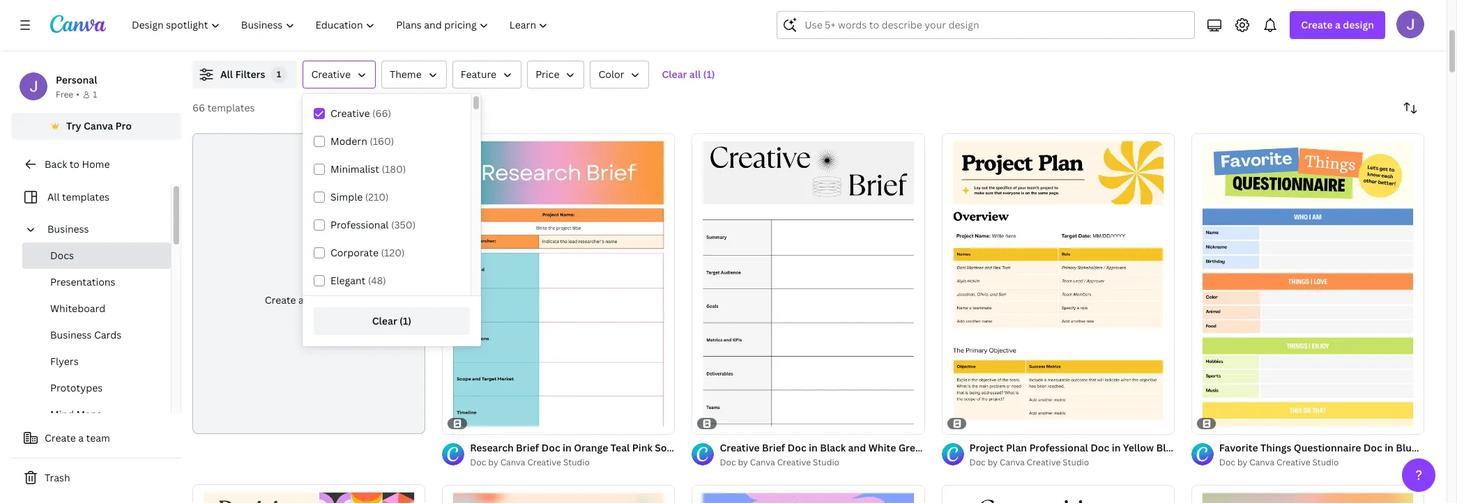 Task type: vqa. For each thing, say whether or not it's contained in the screenshot.
Effects "dropdown button"
no



Task type: locate. For each thing, give the bounding box(es) containing it.
feature
[[461, 68, 497, 81]]

0 vertical spatial 1
[[277, 68, 282, 80]]

1 horizontal spatial 1
[[277, 68, 282, 80]]

3 studio from the left
[[1063, 457, 1089, 469]]

studio inside research brief doc in orange teal pink soft pastels style doc by canva creative studio
[[563, 457, 590, 469]]

3 style from the left
[[1277, 442, 1301, 455]]

0 horizontal spatial (1)
[[400, 314, 412, 328]]

creative inside button
[[311, 68, 351, 81]]

1 horizontal spatial a
[[298, 294, 304, 307]]

3 by from the left
[[988, 457, 998, 469]]

style inside the creative brief doc in black and white grey editorial style doc by canva creative studio
[[966, 442, 991, 455]]

1 doc by canva creative studio link from the left
[[470, 456, 675, 470]]

2 black from the left
[[1156, 442, 1182, 455]]

canva down plan
[[1000, 457, 1025, 469]]

blank
[[306, 294, 332, 307]]

doc by canva creative studio link up content strategy doc in pastel orange red light blue soft pastels style image
[[470, 456, 675, 470]]

1 horizontal spatial all
[[220, 68, 233, 81]]

simple
[[331, 190, 363, 204]]

3 doc by canva creative studio link from the left
[[970, 456, 1175, 470]]

0 horizontal spatial orange
[[574, 442, 608, 455]]

style right pastels
[[714, 442, 738, 455]]

price button
[[527, 61, 585, 89]]

0 horizontal spatial style
[[714, 442, 738, 455]]

1 horizontal spatial brief
[[762, 442, 785, 455]]

creative up creative (66)
[[311, 68, 351, 81]]

templates
[[207, 101, 255, 114], [62, 190, 109, 204]]

doc by canva creative studio link for teal
[[470, 456, 675, 470]]

all left the "filters" at the top left of the page
[[220, 68, 233, 81]]

0 vertical spatial business
[[47, 222, 89, 236]]

in inside project plan professional doc in yellow black friendly corporate style doc by canva creative studio
[[1112, 442, 1121, 455]]

research brief doc in orange teal pink soft pastels style link
[[470, 441, 738, 456]]

corporate right friendly
[[1226, 442, 1275, 455]]

studio down the questionnaire
[[1313, 457, 1339, 469]]

clear inside button
[[662, 68, 687, 81]]

doc by canva creative studio link for yellow
[[970, 456, 1175, 470]]

1 vertical spatial 1
[[93, 89, 97, 100]]

presentations
[[50, 275, 115, 289]]

1 style from the left
[[714, 442, 738, 455]]

a left design
[[1335, 18, 1341, 31]]

all down back
[[47, 190, 60, 204]]

studio down creative brief doc in black and white grey editorial style link
[[813, 457, 840, 469]]

black
[[820, 442, 846, 455], [1156, 442, 1182, 455]]

•
[[76, 89, 79, 100]]

templates down the back to home
[[62, 190, 109, 204]]

black left and at the bottom
[[820, 442, 846, 455]]

1 vertical spatial (1)
[[400, 314, 412, 328]]

project plan professional doc in yellow black friendly corporate style image
[[942, 133, 1175, 435]]

2 orange from the left
[[1420, 442, 1454, 455]]

corporate inside project plan professional doc in yellow black friendly corporate style doc by canva creative studio
[[1226, 442, 1275, 455]]

4 by from the left
[[1238, 457, 1248, 469]]

creative down plan
[[1027, 457, 1061, 469]]

None search field
[[777, 11, 1195, 39]]

0 vertical spatial templates
[[207, 101, 255, 114]]

color button
[[590, 61, 650, 89]]

by inside the creative brief doc in black and white grey editorial style doc by canva creative studio
[[738, 457, 748, 469]]

style up product marketing brief doc in pastel green pastel orange soft pastels style "image" at bottom right
[[1277, 442, 1301, 455]]

jacob simon image
[[1397, 10, 1425, 38]]

1 vertical spatial clear
[[372, 314, 397, 328]]

professional down simple (210)
[[331, 218, 389, 231]]

2 vertical spatial create
[[45, 432, 76, 445]]

1 horizontal spatial orange
[[1420, 442, 1454, 455]]

0 horizontal spatial corporate
[[331, 246, 379, 259]]

4 in from the left
[[1385, 442, 1394, 455]]

canva inside the creative brief doc in black and white grey editorial style doc by canva creative studio
[[750, 457, 775, 469]]

canva right the try
[[84, 119, 113, 132]]

orange
[[574, 442, 608, 455], [1420, 442, 1454, 455]]

Search search field
[[805, 12, 1186, 38]]

doc by canva creative studio link down the questionnaire
[[1219, 456, 1425, 470]]

mind
[[50, 408, 74, 421]]

brief right research
[[516, 442, 539, 455]]

1 right the "filters" at the top left of the page
[[277, 68, 282, 80]]

2 vertical spatial a
[[78, 432, 84, 445]]

templates for all templates
[[62, 190, 109, 204]]

create for create a team
[[45, 432, 76, 445]]

1 vertical spatial business
[[50, 328, 92, 342]]

clear inside button
[[372, 314, 397, 328]]

2 brief from the left
[[762, 442, 785, 455]]

1 studio from the left
[[563, 457, 590, 469]]

orange left g
[[1420, 442, 1454, 455]]

studio down research brief doc in orange teal pink soft pastels style link
[[563, 457, 590, 469]]

0 horizontal spatial templates
[[62, 190, 109, 204]]

1 vertical spatial a
[[298, 294, 304, 307]]

in inside the creative brief doc in black and white grey editorial style doc by canva creative studio
[[809, 442, 818, 455]]

business for business
[[47, 222, 89, 236]]

1 horizontal spatial style
[[966, 442, 991, 455]]

orange left teal
[[574, 442, 608, 455]]

0 vertical spatial corporate
[[331, 246, 379, 259]]

a left blank
[[298, 294, 304, 307]]

create a design
[[1301, 18, 1374, 31]]

creative down things
[[1277, 457, 1311, 469]]

a for design
[[1335, 18, 1341, 31]]

style right the editorial
[[966, 442, 991, 455]]

2 horizontal spatial create
[[1301, 18, 1333, 31]]

1 vertical spatial create
[[265, 294, 296, 307]]

style inside research brief doc in orange teal pink soft pastels style doc by canva creative studio
[[714, 442, 738, 455]]

creative brief doc in black and white grey editorial style image
[[692, 133, 925, 435]]

questionnaire
[[1294, 442, 1361, 455]]

(48)
[[368, 274, 386, 287]]

(1) inside button
[[400, 314, 412, 328]]

by for research
[[488, 457, 498, 469]]

in up content strategy doc in pastel orange red light blue soft pastels style image
[[563, 442, 572, 455]]

design
[[1343, 18, 1374, 31]]

studio inside project plan professional doc in yellow black friendly corporate style doc by canva creative studio
[[1063, 457, 1089, 469]]

favorite things questionnaire doc in blue orange g doc by canva creative studio
[[1219, 442, 1457, 469]]

1 horizontal spatial templates
[[207, 101, 255, 114]]

clear for clear (1)
[[372, 314, 397, 328]]

business
[[47, 222, 89, 236], [50, 328, 92, 342]]

a
[[1335, 18, 1341, 31], [298, 294, 304, 307], [78, 432, 84, 445]]

66 templates
[[192, 101, 255, 114]]

favorite
[[1219, 442, 1258, 455]]

in left yellow
[[1112, 442, 1121, 455]]

and
[[848, 442, 866, 455]]

flyers
[[50, 355, 79, 368]]

0 horizontal spatial all
[[47, 190, 60, 204]]

a inside dropdown button
[[1335, 18, 1341, 31]]

doc by canva creative studio link up meeting agenda professional doc in pink lavender neon green dynamic professional style image
[[720, 456, 925, 470]]

1 vertical spatial all
[[47, 190, 60, 204]]

canva inside project plan professional doc in yellow black friendly corporate style doc by canva creative studio
[[1000, 457, 1025, 469]]

home
[[82, 158, 110, 171]]

brief inside research brief doc in orange teal pink soft pastels style doc by canva creative studio
[[516, 442, 539, 455]]

creative
[[311, 68, 351, 81], [331, 107, 370, 120], [720, 442, 760, 455], [527, 457, 561, 469], [777, 457, 811, 469], [1027, 457, 1061, 469], [1277, 457, 1311, 469]]

style inside project plan professional doc in yellow black friendly corporate style doc by canva creative studio
[[1277, 442, 1301, 455]]

a left team
[[78, 432, 84, 445]]

orange inside favorite things questionnaire doc in blue orange g doc by canva creative studio
[[1420, 442, 1454, 455]]

1 orange from the left
[[574, 442, 608, 455]]

canva up meeting agenda professional doc in pink lavender neon green dynamic professional style image
[[750, 457, 775, 469]]

1 right •
[[93, 89, 97, 100]]

a for team
[[78, 432, 84, 445]]

0 vertical spatial all
[[220, 68, 233, 81]]

1 vertical spatial professional
[[1029, 442, 1088, 455]]

2 studio from the left
[[813, 457, 840, 469]]

66
[[192, 101, 205, 114]]

corporate up elegant (48) at bottom
[[331, 246, 379, 259]]

by inside research brief doc in orange teal pink soft pastels style doc by canva creative studio
[[488, 457, 498, 469]]

0 horizontal spatial black
[[820, 442, 846, 455]]

create left design
[[1301, 18, 1333, 31]]

create inside button
[[45, 432, 76, 445]]

1 horizontal spatial clear
[[662, 68, 687, 81]]

creative up meeting agenda professional doc in pink lavender neon green dynamic professional style image
[[777, 457, 811, 469]]

canva down research
[[500, 457, 525, 469]]

back to home
[[45, 158, 110, 171]]

business cards link
[[22, 322, 171, 349]]

1 vertical spatial templates
[[62, 190, 109, 204]]

2 horizontal spatial a
[[1335, 18, 1341, 31]]

doc by canva creative studio link for blue
[[1219, 456, 1425, 470]]

business up "flyers"
[[50, 328, 92, 342]]

2 in from the left
[[809, 442, 818, 455]]

4 studio from the left
[[1313, 457, 1339, 469]]

canva
[[84, 119, 113, 132], [500, 457, 525, 469], [750, 457, 775, 469], [1000, 457, 1025, 469], [1250, 457, 1275, 469]]

1 inside 1 filter options selected element
[[277, 68, 282, 80]]

by
[[488, 457, 498, 469], [738, 457, 748, 469], [988, 457, 998, 469], [1238, 457, 1248, 469]]

0 vertical spatial a
[[1335, 18, 1341, 31]]

research brief doc in orange teal pink soft pastels style image
[[442, 133, 675, 435]]

feature button
[[452, 61, 522, 89]]

clear left "all"
[[662, 68, 687, 81]]

in left and at the bottom
[[809, 442, 818, 455]]

1 horizontal spatial (1)
[[703, 68, 715, 81]]

prototypes
[[50, 381, 103, 395]]

filters
[[235, 68, 265, 81]]

(1) down the (120)
[[400, 314, 412, 328]]

1 in from the left
[[563, 442, 572, 455]]

create inside dropdown button
[[1301, 18, 1333, 31]]

(1) right "all"
[[703, 68, 715, 81]]

1 black from the left
[[820, 442, 846, 455]]

create down mind
[[45, 432, 76, 445]]

prototypes link
[[22, 375, 171, 402]]

all for all filters
[[220, 68, 233, 81]]

1 brief from the left
[[516, 442, 539, 455]]

studio up copywriting style guide professional doc in black and white grey editorial style image
[[1063, 457, 1089, 469]]

Sort by button
[[1397, 94, 1425, 122]]

all for all templates
[[47, 190, 60, 204]]

create for create a blank doc
[[265, 294, 296, 307]]

professional inside project plan professional doc in yellow black friendly corporate style doc by canva creative studio
[[1029, 442, 1088, 455]]

black right yellow
[[1156, 442, 1182, 455]]

1 horizontal spatial professional
[[1029, 442, 1088, 455]]

studio inside the creative brief doc in black and white grey editorial style doc by canva creative studio
[[813, 457, 840, 469]]

clear (1) button
[[314, 307, 470, 335]]

1 vertical spatial corporate
[[1226, 442, 1275, 455]]

doc by canva creative studio link up copywriting style guide professional doc in black and white grey editorial style image
[[970, 456, 1175, 470]]

0 horizontal spatial clear
[[372, 314, 397, 328]]

brief up meeting agenda professional doc in pink lavender neon green dynamic professional style image
[[762, 442, 785, 455]]

4 doc by canva creative studio link from the left
[[1219, 456, 1425, 470]]

clear down (48) in the bottom left of the page
[[372, 314, 397, 328]]

clear for clear all (1)
[[662, 68, 687, 81]]

brief inside the creative brief doc in black and white grey editorial style doc by canva creative studio
[[762, 442, 785, 455]]

creative brief doc in black and white grey editorial style doc by canva creative studio
[[720, 442, 991, 469]]

project
[[970, 442, 1004, 455]]

canva inside research brief doc in orange teal pink soft pastels style doc by canva creative studio
[[500, 457, 525, 469]]

creative inside project plan professional doc in yellow black friendly corporate style doc by canva creative studio
[[1027, 457, 1061, 469]]

1 horizontal spatial corporate
[[1226, 442, 1275, 455]]

by inside project plan professional doc in yellow black friendly corporate style doc by canva creative studio
[[988, 457, 998, 469]]

brief for research
[[516, 442, 539, 455]]

trash link
[[11, 464, 181, 492]]

2 doc by canva creative studio link from the left
[[720, 456, 925, 470]]

professional right plan
[[1029, 442, 1088, 455]]

1 horizontal spatial create
[[265, 294, 296, 307]]

canva for research brief doc in orange teal pink soft pastels style
[[500, 457, 525, 469]]

2 horizontal spatial style
[[1277, 442, 1301, 455]]

(180)
[[382, 162, 406, 176]]

doc by canva creative studio link
[[470, 456, 675, 470], [720, 456, 925, 470], [970, 456, 1175, 470], [1219, 456, 1425, 470]]

(1) inside button
[[703, 68, 715, 81]]

business up docs
[[47, 222, 89, 236]]

templates right 66
[[207, 101, 255, 114]]

project plan professional doc in yellow black friendly corporate style link
[[970, 441, 1301, 456]]

0 horizontal spatial a
[[78, 432, 84, 445]]

0 vertical spatial (1)
[[703, 68, 715, 81]]

all
[[220, 68, 233, 81], [47, 190, 60, 204]]

pink
[[632, 442, 653, 455]]

a inside button
[[78, 432, 84, 445]]

back to home link
[[11, 151, 181, 179]]

create a blank doc element
[[192, 133, 425, 435]]

by for project
[[988, 457, 998, 469]]

3 in from the left
[[1112, 442, 1121, 455]]

all templates
[[47, 190, 109, 204]]

0 vertical spatial create
[[1301, 18, 1333, 31]]

doc
[[334, 294, 353, 307], [541, 442, 560, 455], [788, 442, 807, 455], [1091, 442, 1110, 455], [1364, 442, 1383, 455], [470, 457, 486, 469], [720, 457, 736, 469], [970, 457, 986, 469], [1219, 457, 1236, 469]]

create left blank
[[265, 294, 296, 307]]

0 vertical spatial clear
[[662, 68, 687, 81]]

1 horizontal spatial black
[[1156, 442, 1182, 455]]

canva down things
[[1250, 457, 1275, 469]]

creative up content strategy doc in pastel orange red light blue soft pastels style image
[[527, 457, 561, 469]]

theme button
[[381, 61, 447, 89]]

0 horizontal spatial create
[[45, 432, 76, 445]]

2 style from the left
[[966, 442, 991, 455]]

creative inside research brief doc in orange teal pink soft pastels style doc by canva creative studio
[[527, 457, 561, 469]]

in left "blue" on the bottom of the page
[[1385, 442, 1394, 455]]

favorite things questionnaire doc in blue orange g link
[[1219, 441, 1457, 456]]

1
[[277, 68, 282, 80], [93, 89, 97, 100]]

2 by from the left
[[738, 457, 748, 469]]

corporate (120)
[[331, 246, 405, 259]]

0 horizontal spatial brief
[[516, 442, 539, 455]]

research
[[470, 442, 514, 455]]

clear all (1)
[[662, 68, 715, 81]]

0 horizontal spatial professional
[[331, 218, 389, 231]]

1 by from the left
[[488, 457, 498, 469]]



Task type: describe. For each thing, give the bounding box(es) containing it.
in inside favorite things questionnaire doc in blue orange g doc by canva creative studio
[[1385, 442, 1394, 455]]

by inside favorite things questionnaire doc in blue orange g doc by canva creative studio
[[1238, 457, 1248, 469]]

simple (210)
[[331, 190, 389, 204]]

personal
[[56, 73, 97, 86]]

(66)
[[372, 107, 391, 120]]

create a team
[[45, 432, 110, 445]]

meeting agenda professional doc in pink lavender neon green dynamic professional style image
[[692, 485, 925, 503]]

content strategy doc in pastel orange red light blue soft pastels style image
[[442, 485, 675, 503]]

docs
[[50, 249, 74, 262]]

create for create a design
[[1301, 18, 1333, 31]]

cards
[[94, 328, 121, 342]]

studio for orange
[[563, 457, 590, 469]]

studio for black
[[813, 457, 840, 469]]

flyers link
[[22, 349, 171, 375]]

friendly
[[1185, 442, 1224, 455]]

create a blank doc link
[[192, 133, 425, 435]]

plan
[[1006, 442, 1027, 455]]

decision document doc in blue purple grey geometric style image
[[192, 485, 425, 503]]

templates for 66 templates
[[207, 101, 255, 114]]

0 vertical spatial professional
[[331, 218, 389, 231]]

business for business cards
[[50, 328, 92, 342]]

research brief doc in orange teal pink soft pastels style doc by canva creative studio
[[470, 442, 738, 469]]

in inside research brief doc in orange teal pink soft pastels style doc by canva creative studio
[[563, 442, 572, 455]]

theme
[[390, 68, 422, 81]]

project plan professional doc in yellow black friendly corporate style doc by canva creative studio
[[970, 442, 1301, 469]]

create a team button
[[11, 425, 181, 453]]

canva inside button
[[84, 119, 113, 132]]

create a blank doc
[[265, 294, 353, 307]]

try canva pro button
[[11, 113, 181, 139]]

professional (350)
[[331, 218, 416, 231]]

trash
[[45, 471, 70, 485]]

studio for in
[[1063, 457, 1089, 469]]

color
[[599, 68, 624, 81]]

favorite things questionnaire doc in blue orange green playful style image
[[1192, 133, 1425, 435]]

yellow
[[1123, 442, 1154, 455]]

0 horizontal spatial 1
[[93, 89, 97, 100]]

style for creative brief doc in black and white grey editorial style
[[966, 442, 991, 455]]

back
[[45, 158, 67, 171]]

all filters
[[220, 68, 265, 81]]

price
[[536, 68, 560, 81]]

canva for project plan professional doc in yellow black friendly corporate style
[[1000, 457, 1025, 469]]

creative brief doc in black and white grey editorial style link
[[720, 441, 991, 456]]

canva for creative brief doc in black and white grey editorial style
[[750, 457, 775, 469]]

white
[[869, 442, 896, 455]]

copywriting style guide professional doc in black and white grey editorial style image
[[942, 485, 1175, 503]]

free
[[56, 89, 73, 100]]

pro
[[115, 119, 132, 132]]

free •
[[56, 89, 79, 100]]

to
[[69, 158, 79, 171]]

business link
[[42, 216, 162, 243]]

minimalist
[[331, 162, 379, 176]]

creative button
[[303, 61, 376, 89]]

clear all (1) button
[[655, 61, 722, 89]]

(120)
[[381, 246, 405, 259]]

create a design button
[[1290, 11, 1386, 39]]

g
[[1457, 442, 1457, 455]]

black inside project plan professional doc in yellow black friendly corporate style doc by canva creative studio
[[1156, 442, 1182, 455]]

grey
[[899, 442, 921, 455]]

top level navigation element
[[123, 11, 560, 39]]

editorial
[[923, 442, 964, 455]]

style for research brief doc in orange teal pink soft pastels style
[[714, 442, 738, 455]]

canva inside favorite things questionnaire doc in blue orange g doc by canva creative studio
[[1250, 457, 1275, 469]]

product marketing brief doc in pastel green pastel orange soft pastels style image
[[1192, 485, 1425, 503]]

1 filter options selected element
[[271, 66, 288, 83]]

maps
[[76, 408, 102, 421]]

(350)
[[391, 218, 416, 231]]

all templates link
[[20, 184, 162, 211]]

(210)
[[365, 190, 389, 204]]

by for creative
[[738, 457, 748, 469]]

elegant (48)
[[331, 274, 386, 287]]

try
[[66, 119, 81, 132]]

all
[[689, 68, 701, 81]]

team
[[86, 432, 110, 445]]

whiteboard
[[50, 302, 105, 315]]

brief for creative
[[762, 442, 785, 455]]

style for project plan professional doc in yellow black friendly corporate style
[[1277, 442, 1301, 455]]

blue
[[1396, 442, 1418, 455]]

presentations link
[[22, 269, 171, 296]]

doc by canva creative studio link for and
[[720, 456, 925, 470]]

studio inside favorite things questionnaire doc in blue orange g doc by canva creative studio
[[1313, 457, 1339, 469]]

teal
[[611, 442, 630, 455]]

business cards
[[50, 328, 121, 342]]

(160)
[[370, 135, 394, 148]]

minimalist (180)
[[331, 162, 406, 176]]

creative inside favorite things questionnaire doc in blue orange g doc by canva creative studio
[[1277, 457, 1311, 469]]

a for blank
[[298, 294, 304, 307]]

creative (66)
[[331, 107, 391, 120]]

black inside the creative brief doc in black and white grey editorial style doc by canva creative studio
[[820, 442, 846, 455]]

whiteboard link
[[22, 296, 171, 322]]

modern (160)
[[331, 135, 394, 148]]

mind maps link
[[22, 402, 171, 428]]

orange inside research brief doc in orange teal pink soft pastels style doc by canva creative studio
[[574, 442, 608, 455]]

elegant
[[331, 274, 366, 287]]

clear (1)
[[372, 314, 412, 328]]

creative up modern
[[331, 107, 370, 120]]

things
[[1261, 442, 1292, 455]]

creative right pastels
[[720, 442, 760, 455]]

modern
[[331, 135, 367, 148]]

soft
[[655, 442, 675, 455]]

try canva pro
[[66, 119, 132, 132]]

mind maps
[[50, 408, 102, 421]]



